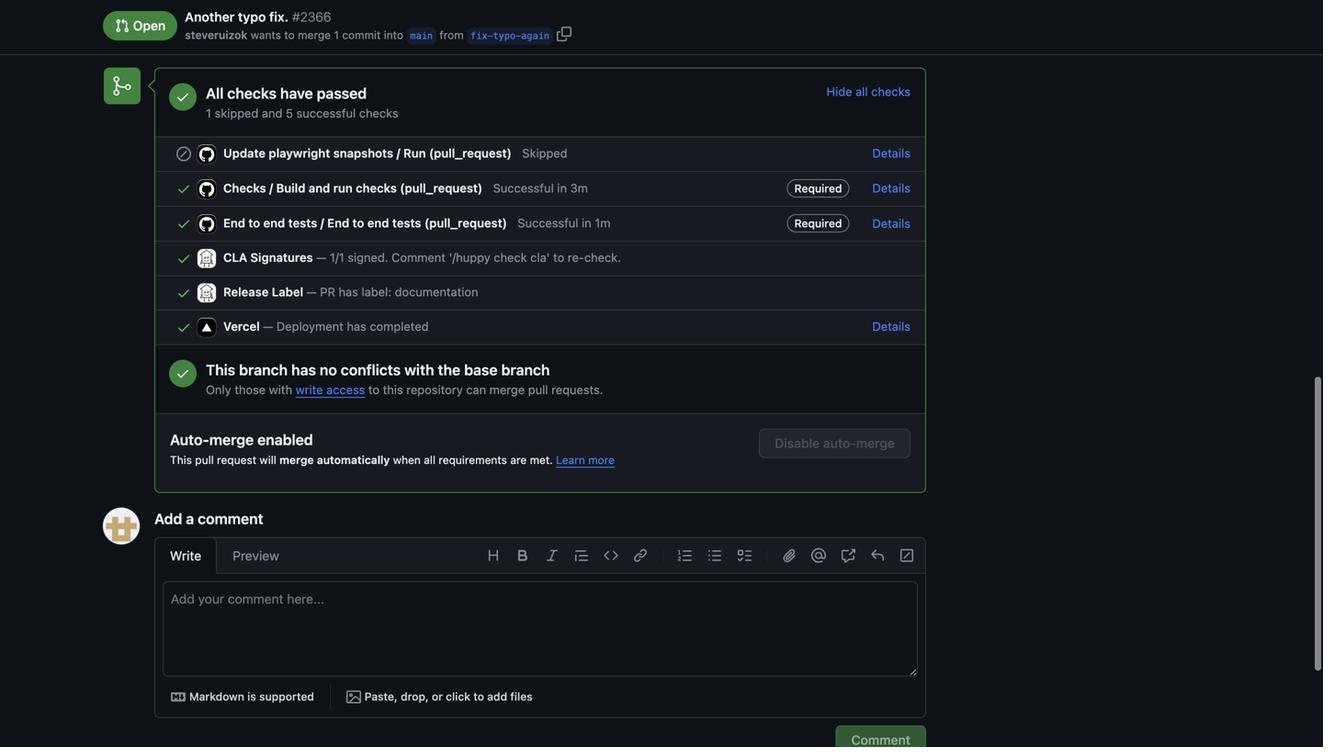 Task type: locate. For each thing, give the bounding box(es) containing it.
2 horizontal spatial pull
[[528, 383, 548, 397]]

2 vertical spatial pull
[[195, 453, 214, 466]]

in left 3m
[[557, 181, 567, 195]]

0 horizontal spatial /
[[269, 181, 273, 195]]

is
[[247, 690, 256, 703]]

the for with
[[438, 361, 461, 379]]

1 for checks
[[206, 106, 211, 120]]

list unordered image
[[708, 548, 722, 563]]

— for release label
[[306, 285, 317, 299]]

main
[[410, 30, 433, 41]]

1 @github actions image from the top
[[198, 180, 216, 198]]

add a comment element
[[154, 508, 926, 747]]

to down checks
[[248, 216, 260, 230]]

the up repository
[[438, 361, 461, 379]]

branch
[[239, 361, 288, 379], [501, 361, 550, 379]]

steveruizok
[[214, 2, 285, 17], [185, 28, 248, 41]]

cla'
[[530, 250, 550, 264]]

add
[[154, 510, 182, 527]]

0 vertical spatial (pull_request)
[[429, 146, 512, 160]]

branch up those
[[239, 361, 288, 379]]

@github actions image
[[198, 180, 216, 198], [198, 215, 216, 233]]

2 details from the top
[[872, 181, 911, 195]]

all checks have passed 1 skipped and 5 successful checks
[[206, 85, 398, 120]]

0 horizontal spatial will
[[260, 453, 276, 466]]

merge down only in the left of the page
[[209, 431, 254, 448]]

end up 1/1
[[327, 216, 349, 230]]

paperclip image
[[782, 548, 797, 563]]

all right when
[[424, 453, 436, 466]]

check
[[494, 250, 527, 264]]

1 horizontal spatial this
[[206, 361, 235, 379]]

heading image
[[486, 548, 501, 563]]

2 @github actions image from the top
[[198, 215, 216, 233]]

checks right the run
[[356, 181, 397, 195]]

pull left requests. at the bottom of page
[[528, 383, 548, 397]]

0 horizontal spatial pull
[[195, 453, 214, 466]]

1 tests from the left
[[288, 216, 317, 230]]

signatures
[[250, 250, 313, 264]]

made
[[262, 22, 291, 35]]

to left add on the bottom left of the page
[[473, 690, 484, 703]]

update
[[223, 146, 266, 160]]

image image
[[346, 689, 361, 704]]

request up not
[[380, 2, 425, 17]]

0 horizontal spatial in
[[557, 181, 567, 195]]

1 horizontal spatial /
[[320, 216, 324, 230]]

1 vertical spatial @github actions image
[[198, 215, 216, 233]]

3 check image from the top
[[176, 286, 191, 300]]

— right the vercel
[[263, 319, 273, 333]]

end up cla
[[223, 216, 245, 230]]

hide
[[827, 85, 852, 98]]

— left 1/1
[[316, 250, 327, 264]]

this inside this branch has no conflicts with the base branch only those with write access to this repository can merge pull requests.
[[206, 361, 235, 379]]

merge down the enabled
[[279, 453, 314, 466]]

0 horizontal spatial 1
[[206, 106, 211, 120]]

tests
[[288, 216, 317, 230], [392, 216, 421, 230]]

0 vertical spatial steveruizok
[[214, 2, 285, 17]]

when
[[393, 453, 421, 466]]

details
[[872, 146, 911, 160], [872, 181, 911, 195], [872, 216, 911, 230], [872, 319, 911, 333]]

check image
[[176, 181, 191, 196], [176, 251, 191, 266], [176, 286, 191, 300], [176, 320, 191, 335]]

fix-typo-again link
[[470, 28, 550, 44]]

end
[[223, 216, 245, 230], [327, 216, 349, 230]]

@steveruizok image
[[192, 2, 210, 20]]

all right hide
[[856, 85, 868, 98]]

merge
[[298, 28, 331, 41], [489, 383, 525, 397], [209, 431, 254, 448], [856, 435, 895, 451], [279, 453, 314, 466]]

@huppy bot image
[[198, 284, 216, 302]]

this inside this branch has no conflicts with the base branch only those with write access to this repository can merge pull requests.
[[383, 383, 403, 397]]

(pull_request) up the '/huppy
[[424, 216, 507, 230]]

this
[[330, 2, 352, 17], [322, 22, 341, 35], [383, 383, 403, 397]]

0 vertical spatial and
[[262, 106, 283, 120]]

2 check image from the top
[[176, 251, 191, 266]]

successful down skipped
[[493, 181, 554, 195]]

documentation
[[395, 285, 478, 299]]

code image
[[604, 548, 618, 563]]

check image left 'all'
[[176, 90, 190, 104]]

1 vertical spatial steveruizok link
[[185, 27, 248, 43]]

completed
[[370, 319, 429, 333]]

all inside auto-merge enabled this pull request will merge automatically when all requirements are met. learn more
[[424, 453, 436, 466]]

1 vertical spatial pull
[[528, 383, 548, 397]]

1 details from the top
[[872, 146, 911, 160]]

write button
[[154, 537, 217, 574]]

3m
[[570, 181, 588, 195]]

the
[[444, 2, 463, 17], [438, 361, 461, 379]]

check image left @huppy bot icon
[[176, 286, 191, 300]]

steveruizok link up commits
[[214, 2, 285, 17]]

— for cla signatures
[[316, 250, 327, 264]]

merge down the #2366
[[298, 28, 331, 41]]

all
[[856, 85, 868, 98], [424, 453, 436, 466]]

1 horizontal spatial will
[[375, 22, 392, 35]]

met.
[[530, 453, 553, 466]]

not
[[395, 22, 412, 35]]

1 horizontal spatial request
[[380, 2, 425, 17]]

1 check image from the top
[[176, 181, 191, 196]]

2 vertical spatial —
[[263, 319, 273, 333]]

2 required from the top
[[795, 217, 842, 230]]

(pull_request)
[[429, 146, 512, 160], [400, 181, 483, 195], [424, 216, 507, 230]]

added
[[289, 2, 326, 17]]

has right the pr
[[339, 285, 358, 299]]

commits
[[215, 22, 259, 35]]

skipped
[[522, 146, 568, 160]]

list ordered image
[[678, 548, 693, 563]]

0 vertical spatial required
[[795, 182, 842, 195]]

2 vertical spatial this
[[383, 383, 403, 397]]

write
[[296, 383, 323, 397]]

this up "any commits made after this event will not be merged."
[[330, 2, 352, 17]]

will inside auto-merge enabled this pull request will merge automatically when all requirements are met. learn more
[[260, 453, 276, 466]]

4 details from the top
[[872, 319, 911, 333]]

in left the 1m
[[582, 216, 592, 230]]

4 check image from the top
[[176, 320, 191, 335]]

1 horizontal spatial end
[[327, 216, 349, 230]]

pull up event
[[355, 2, 376, 17]]

and inside all checks have passed 1 skipped and 5 successful checks
[[262, 106, 283, 120]]

  text field
[[164, 582, 917, 676]]

1
[[334, 28, 339, 41], [206, 106, 211, 120]]

will down the enabled
[[260, 453, 276, 466]]

1 vertical spatial will
[[260, 453, 276, 466]]

end up signatures
[[263, 216, 285, 230]]

supported
[[259, 690, 314, 703]]

check image left the @vercel icon
[[176, 320, 191, 335]]

1 vertical spatial /
[[269, 181, 273, 195]]

steveruizok for steveruizok added this pull request to the
[[214, 2, 285, 17]]

1 horizontal spatial tests
[[392, 216, 421, 230]]

1 horizontal spatial in
[[582, 216, 592, 230]]

0 horizontal spatial and
[[262, 106, 283, 120]]

check.
[[584, 250, 621, 264]]

(pull_request) right run on the left top of page
[[429, 146, 512, 160]]

has down release label —       pr has label: documentation
[[347, 319, 366, 333]]

1 vertical spatial —
[[306, 285, 317, 299]]

from
[[440, 28, 464, 41]]

1 vertical spatial request
[[217, 453, 256, 466]]

only
[[206, 383, 231, 397]]

1 required from the top
[[795, 182, 842, 195]]

@github actions image up @huppy bot image
[[198, 215, 216, 233]]

write tab panel
[[155, 581, 925, 717]]

1 horizontal spatial 1
[[334, 28, 339, 41]]

2 vertical spatial (pull_request)
[[424, 216, 507, 230]]

check image up auto-
[[176, 366, 190, 381]]

the inside this branch has no conflicts with the base branch only those with write access to this repository can merge pull requests.
[[438, 361, 461, 379]]

1 vertical spatial the
[[438, 361, 461, 379]]

diff ignored image
[[900, 548, 914, 563]]

1 down 'all'
[[206, 106, 211, 120]]

end up signed.
[[367, 216, 389, 230]]

2 details link from the top
[[872, 180, 911, 197]]

fix.
[[269, 9, 289, 24]]

0 vertical spatial all
[[856, 85, 868, 98]]

checks right hide
[[871, 85, 911, 98]]

0 vertical spatial this
[[206, 361, 235, 379]]

preview button
[[217, 537, 295, 574]]

0 horizontal spatial all
[[424, 453, 436, 466]]

copy image
[[557, 27, 572, 41]]

this down auto-
[[170, 453, 192, 466]]

—
[[316, 250, 327, 264], [306, 285, 317, 299], [263, 319, 273, 333]]

1 vertical spatial check image
[[176, 216, 191, 231]]

1 vertical spatial this
[[170, 453, 192, 466]]

end
[[263, 216, 285, 230], [367, 216, 389, 230]]

2 horizontal spatial /
[[396, 146, 400, 160]]

has up write in the left of the page
[[291, 361, 316, 379]]

merge right disable
[[856, 435, 895, 451]]

1 vertical spatial required
[[795, 217, 842, 230]]

successful
[[493, 181, 554, 195], [518, 216, 578, 230]]

1 branch from the left
[[239, 361, 288, 379]]

0 vertical spatial 1
[[334, 28, 339, 41]]

— left the pr
[[306, 285, 317, 299]]

steveruizok down another
[[185, 28, 248, 41]]

steveruizok added this pull request to the
[[214, 2, 466, 17]]

check image left @huppy bot image
[[176, 251, 191, 266]]

0 horizontal spatial branch
[[239, 361, 288, 379]]

1 horizontal spatial and
[[309, 181, 330, 195]]

1 horizontal spatial all
[[856, 85, 868, 98]]

0 vertical spatial —
[[316, 250, 327, 264]]

hide all checks
[[827, 85, 911, 98]]

git pull request image
[[115, 19, 130, 33]]

1 horizontal spatial end
[[367, 216, 389, 230]]

conflicts
[[341, 361, 401, 379]]

0 vertical spatial /
[[396, 146, 400, 160]]

italic image
[[545, 548, 560, 563]]

  text field inside 'write' tab panel
[[164, 582, 917, 676]]

with left write in the left of the page
[[269, 383, 292, 397]]

has
[[339, 285, 358, 299], [347, 319, 366, 333], [291, 361, 316, 379]]

@johnsmith43233 image
[[103, 508, 140, 544]]

to left 're-'
[[553, 250, 564, 264]]

check image down skip image
[[176, 181, 191, 196]]

2 end from the left
[[327, 216, 349, 230]]

1 vertical spatial (pull_request)
[[400, 181, 483, 195]]

0 horizontal spatial with
[[269, 383, 292, 397]]

0 horizontal spatial request
[[217, 453, 256, 466]]

request
[[380, 2, 425, 17], [217, 453, 256, 466]]

the up merged.
[[444, 2, 463, 17]]

0 horizontal spatial this
[[170, 453, 192, 466]]

successful up the cla'
[[518, 216, 578, 230]]

to up signed.
[[352, 216, 364, 230]]

0 vertical spatial @github actions image
[[198, 180, 216, 198]]

0 vertical spatial will
[[375, 22, 392, 35]]

branch right base on the left
[[501, 361, 550, 379]]

label
[[272, 285, 303, 299]]

1 vertical spatial 1
[[206, 106, 211, 120]]

markdown is supported
[[189, 690, 314, 703]]

merge right can
[[489, 383, 525, 397]]

enabled
[[257, 431, 313, 448]]

to
[[428, 2, 440, 17], [284, 28, 295, 41], [248, 216, 260, 230], [352, 216, 364, 230], [553, 250, 564, 264], [368, 383, 380, 397], [473, 690, 484, 703]]

comment
[[198, 510, 263, 527]]

0 vertical spatial the
[[444, 2, 463, 17]]

1 inside all checks have passed 1 skipped and 5 successful checks
[[206, 106, 211, 120]]

steveruizok link down another
[[185, 27, 248, 43]]

1 vertical spatial with
[[269, 383, 292, 397]]

check image for cla
[[176, 251, 191, 266]]

1 vertical spatial and
[[309, 181, 330, 195]]

tests down build on the left of the page
[[288, 216, 317, 230]]

with up repository
[[404, 361, 434, 379]]

merge inside this branch has no conflicts with the base branch only those with write access to this repository can merge pull requests.
[[489, 383, 525, 397]]

0 vertical spatial with
[[404, 361, 434, 379]]

1 horizontal spatial pull
[[355, 2, 376, 17]]

this down steveruizok added this pull request to the
[[322, 22, 341, 35]]

to down conflicts
[[368, 383, 380, 397]]

steveruizok up commits
[[214, 2, 285, 17]]

1 horizontal spatial branch
[[501, 361, 550, 379]]

vercel —       deployment has completed
[[223, 319, 429, 333]]

(pull_request) up end to end tests / end to end tests (pull_request) successful in 1m
[[400, 181, 483, 195]]

0 horizontal spatial end
[[263, 216, 285, 230]]

2 vertical spatial check image
[[176, 366, 190, 381]]

1 horizontal spatial with
[[404, 361, 434, 379]]

0 vertical spatial pull
[[355, 2, 376, 17]]

0 vertical spatial request
[[380, 2, 425, 17]]

1 vertical spatial in
[[582, 216, 592, 230]]

passed
[[317, 85, 367, 102]]

pull down auto-
[[195, 453, 214, 466]]

tests down checks / build and run checks (pull_request) successful in 3m
[[392, 216, 421, 230]]

write access link
[[296, 383, 365, 397]]

merge inside button
[[856, 435, 895, 451]]

and left the run
[[309, 181, 330, 195]]

drop,
[[401, 690, 429, 703]]

check image for checks
[[176, 181, 191, 196]]

0 horizontal spatial end
[[223, 216, 245, 230]]

1 left event
[[334, 28, 339, 41]]

will left not
[[375, 22, 392, 35]]

0 horizontal spatial tests
[[288, 216, 317, 230]]

the for to
[[444, 2, 463, 17]]

check image down skip image
[[176, 216, 191, 231]]

auto-
[[823, 435, 856, 451]]

auto-merge enabled this pull request will merge automatically when all requirements are met. learn more
[[170, 431, 615, 466]]

all
[[206, 85, 224, 102]]

1 vertical spatial steveruizok
[[185, 28, 248, 41]]

and left the 5
[[262, 106, 283, 120]]

run
[[403, 146, 426, 160]]

details link
[[872, 145, 911, 161], [872, 180, 911, 197], [872, 215, 911, 232], [872, 318, 911, 335]]

this down conflicts
[[383, 383, 403, 397]]

1 vertical spatial all
[[424, 453, 436, 466]]

@github actions image down @github actions image
[[198, 180, 216, 198]]

checks up skipped
[[227, 85, 277, 102]]

will
[[375, 22, 392, 35], [260, 453, 276, 466]]

add a comment
[[154, 510, 263, 527]]

request up comment
[[217, 453, 256, 466]]

required
[[795, 182, 842, 195], [795, 217, 842, 230]]

this up only in the left of the page
[[206, 361, 235, 379]]

check image
[[176, 90, 190, 104], [176, 216, 191, 231], [176, 366, 190, 381]]

2 vertical spatial has
[[291, 361, 316, 379]]



Task type: describe. For each thing, give the bounding box(es) containing it.
automatically
[[317, 453, 390, 466]]

required for successful in 3m
[[795, 182, 842, 195]]

be
[[415, 22, 429, 35]]

event
[[344, 22, 372, 35]]

to inside button
[[473, 690, 484, 703]]

label:
[[362, 285, 391, 299]]

2 branch from the left
[[501, 361, 550, 379]]

requests.
[[551, 383, 603, 397]]

@github actions image
[[198, 145, 216, 163]]

checks inside 'dropdown button'
[[871, 85, 911, 98]]

markdown
[[189, 690, 244, 703]]

cla signatures —       1/1 signed. comment '/huppy check cla' to re-check.
[[223, 250, 621, 264]]

checks down passed
[[359, 106, 398, 120]]

successful
[[296, 106, 356, 120]]

@github actions image for end to end tests / end to end tests (pull_request)
[[198, 215, 216, 233]]

hide all checks button
[[827, 83, 911, 100]]

into
[[384, 28, 403, 41]]

cross reference image
[[841, 548, 856, 563]]

0 vertical spatial has
[[339, 285, 358, 299]]

after
[[294, 22, 319, 35]]

cla
[[223, 250, 247, 264]]

another typo fix. link
[[185, 7, 289, 27]]

repository
[[406, 383, 463, 397]]

click
[[446, 690, 470, 703]]

check image for release
[[176, 286, 191, 300]]

2 tests from the left
[[392, 216, 421, 230]]

learn more link
[[556, 453, 615, 466]]

typo-
[[493, 30, 521, 41]]

@github actions image for checks / build and run checks (pull_request)
[[198, 180, 216, 198]]

request inside auto-merge enabled this pull request will merge automatically when all requirements are met. learn more
[[217, 453, 256, 466]]

write
[[170, 548, 201, 563]]

requirements
[[439, 453, 507, 466]]

clock image
[[163, 4, 177, 18]]

those
[[235, 383, 266, 397]]

@huppy bot image
[[198, 250, 216, 268]]

this branch has no conflicts with the base branch only those with write access to this repository can merge pull requests.
[[206, 361, 603, 397]]

merged.
[[432, 22, 475, 35]]

deployment
[[277, 319, 343, 333]]

paste, drop, or click to add files
[[365, 690, 533, 703]]

1 vertical spatial this
[[322, 22, 341, 35]]

access
[[326, 383, 365, 397]]

2 vertical spatial /
[[320, 216, 324, 230]]

this inside auto-merge enabled this pull request will merge automatically when all requirements are met. learn more
[[170, 453, 192, 466]]

run
[[333, 181, 353, 195]]

check image for to this repository can merge pull requests.
[[176, 366, 190, 381]]

@vercel image
[[198, 319, 216, 337]]

snapshots
[[333, 146, 393, 160]]

another typo fix. #2366
[[185, 9, 331, 24]]

will for enabled
[[260, 453, 276, 466]]

1 vertical spatial has
[[347, 319, 366, 333]]

1 vertical spatial successful
[[518, 216, 578, 230]]

skip image
[[176, 147, 191, 161]]

main link
[[410, 28, 433, 44]]

bold image
[[516, 548, 530, 563]]

will for made
[[375, 22, 392, 35]]

3 details from the top
[[872, 216, 911, 230]]

or
[[432, 690, 443, 703]]

steveruizok wants to merge 1 commit into main from fix-typo-again
[[185, 28, 550, 41]]

5
[[286, 106, 293, 120]]

can
[[466, 383, 486, 397]]

0 vertical spatial this
[[330, 2, 352, 17]]

pull inside this branch has no conflicts with the base branch only those with write access to this repository can merge pull requests.
[[528, 383, 548, 397]]

disable auto-merge button
[[759, 429, 911, 458]]

mention image
[[811, 548, 826, 563]]

steveruizok for steveruizok wants to merge 1 commit into main from fix-typo-again
[[185, 28, 248, 41]]

again
[[521, 30, 550, 41]]

0 vertical spatial steveruizok link
[[214, 2, 285, 17]]

release
[[223, 285, 269, 299]]

1/1
[[330, 250, 344, 264]]

checks / build and run checks (pull_request) successful in 3m
[[223, 181, 588, 195]]

skipped
[[215, 106, 259, 120]]

have
[[280, 85, 313, 102]]

2 end from the left
[[367, 216, 389, 230]]

pull inside auto-merge enabled this pull request will merge automatically when all requirements are met. learn more
[[195, 453, 214, 466]]

1 details link from the top
[[872, 145, 911, 161]]

fix-
[[470, 30, 493, 41]]

paste,
[[365, 690, 398, 703]]

markdown is supported link
[[163, 684, 323, 710]]

to down fix.
[[284, 28, 295, 41]]

preview
[[233, 548, 279, 563]]

are
[[510, 453, 527, 466]]

build
[[276, 181, 305, 195]]

signed.
[[348, 250, 388, 264]]

1 for wants
[[334, 28, 339, 41]]

quote image
[[574, 548, 589, 563]]

reply image
[[870, 548, 885, 563]]

has inside this branch has no conflicts with the base branch only those with write access to this repository can merge pull requests.
[[291, 361, 316, 379]]

update playwright snapshots / run (pull_request) skipped
[[223, 146, 568, 160]]

disable auto-merge
[[775, 435, 895, 451]]

any
[[192, 22, 212, 35]]

learn
[[556, 453, 585, 466]]

required for successful in 1m
[[795, 217, 842, 230]]

to inside this branch has no conflicts with the base branch only those with write access to this repository can merge pull requests.
[[368, 383, 380, 397]]

another
[[185, 9, 235, 24]]

release label —       pr has label: documentation
[[223, 285, 478, 299]]

paste, drop, or click to add files button
[[338, 684, 541, 710]]

files
[[510, 690, 533, 703]]

'/huppy
[[449, 250, 490, 264]]

typo
[[238, 9, 266, 24]]

markdown image
[[171, 689, 186, 704]]

end to end tests / end to end tests (pull_request) successful in 1m
[[223, 216, 611, 230]]

disable
[[775, 435, 820, 451]]

check image for vercel
[[176, 320, 191, 335]]

re-
[[568, 250, 584, 264]]

checks
[[223, 181, 266, 195]]

to up be
[[428, 2, 440, 17]]

git merge image
[[111, 75, 133, 97]]

0 vertical spatial check image
[[176, 90, 190, 104]]

0 vertical spatial successful
[[493, 181, 554, 195]]

all inside 'dropdown button'
[[856, 85, 868, 98]]

no
[[320, 361, 337, 379]]

pr
[[320, 285, 335, 299]]

link image
[[633, 548, 648, 563]]

auto-
[[170, 431, 209, 448]]

add a comment tab list
[[154, 537, 295, 574]]

4 details link from the top
[[872, 318, 911, 335]]

playwright
[[269, 146, 330, 160]]

comment
[[392, 250, 446, 264]]

check image for end to end tests / end to end tests (pull_request) successful in 1m
[[176, 216, 191, 231]]

1 end from the left
[[263, 216, 285, 230]]

open
[[130, 18, 166, 33]]

commit
[[342, 28, 381, 41]]

1m
[[595, 216, 611, 230]]

0 vertical spatial in
[[557, 181, 567, 195]]

wants
[[251, 28, 281, 41]]

tasklist image
[[737, 548, 752, 563]]

vercel
[[223, 319, 260, 333]]

1 end from the left
[[223, 216, 245, 230]]

3 details link from the top
[[872, 215, 911, 232]]



Task type: vqa. For each thing, say whether or not it's contained in the screenshot.
and
yes



